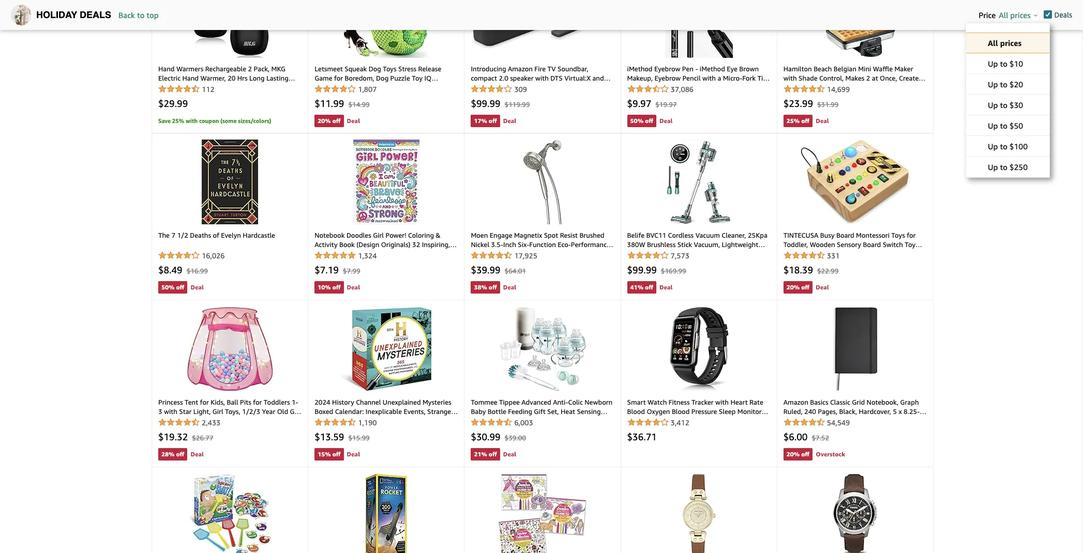 Task type: describe. For each thing, give the bounding box(es) containing it.
toys
[[176, 417, 190, 425]]

1 girl from the left
[[213, 408, 223, 416]]

0 horizontal spatial deals
[[80, 9, 111, 20]]

pen
[[683, 65, 694, 73]]

20% off for $18.39
[[787, 283, 810, 291]]

331
[[828, 251, 840, 260]]

dark
[[729, 92, 743, 101]]

easy
[[512, 83, 525, 91]]

20% off for $11.99
[[318, 117, 341, 125]]

deal for $8.49 $16.99
[[191, 283, 204, 291]]

showerhead
[[538, 250, 576, 258]]

21% off
[[474, 451, 497, 458]]

x
[[237, 426, 241, 435]]

$9.97 $19.97
[[628, 98, 677, 109]]

1/2/3
[[242, 408, 260, 416]]

nickel
[[471, 241, 490, 249]]

$11.99
[[315, 98, 344, 109]]

amazon inside amazon basics classic grid notebook, graph ruled, 240 pages, black, hardcover, 5 x 8.25- inch
[[784, 398, 809, 407]]

&
[[158, 426, 163, 435]]

inch inside amazon basics classic grid notebook, graph ruled, 240 pages, black, hardcover, 5 x 8.25- inch
[[784, 417, 797, 425]]

17% off
[[474, 117, 497, 125]]

deal for $13.59 $15.99
[[347, 451, 360, 458]]

$13.59
[[315, 432, 344, 443]]

41%
[[631, 283, 644, 291]]

1 vertical spatial prices
[[1001, 38, 1022, 48]]

37,086
[[671, 85, 694, 94]]

a
[[718, 74, 722, 82]]

to for $30
[[1001, 100, 1008, 110]]

deal for $39.99 $64.01
[[504, 283, 517, 291]]

old
[[277, 408, 288, 416]]

off for $9.97 $19.97
[[646, 117, 654, 125]]

moen engage magnetix spot resist brushed nickel 3.5-inch six-function eco-performance removable handheld showerhead with magnetic docking system, 26100epsrn
[[471, 231, 611, 267]]

star
[[179, 408, 192, 416]]

$30.99 $39.00
[[471, 432, 526, 443]]

with up '49'''
[[218, 417, 231, 425]]

112
[[202, 85, 215, 94]]

up for up to $30
[[989, 100, 999, 110]]

tv
[[548, 65, 556, 73]]

like
[[531, 417, 542, 425]]

38% off
[[474, 283, 497, 291]]

amazon inside introducing amazon fire tv soundbar, compact 2.0 speaker with dts virtual:x and dolby audio, easy setup
[[508, 65, 533, 73]]

deal for $99.99 $119.99
[[504, 117, 517, 125]]

newborn
[[585, 398, 613, 407]]

off for $7.19 $7.99
[[333, 283, 341, 291]]

deal for $30.99 $39.00
[[504, 451, 517, 458]]

$99.99 for $99.99 $169.99
[[628, 264, 657, 276]]

gift
[[534, 408, 546, 416]]

$9.97
[[628, 98, 652, 109]]

up for up to $10
[[989, 59, 999, 68]]

with inside moen engage magnetix spot resist brushed nickel 3.5-inch six-function eco-performance removable handheld showerhead with magnetic docking system, 26100epsrn
[[578, 250, 591, 258]]

tommee tippee advanced anti-colic newborn baby bottle feeding gift set, heat sensing technology, breast-like nipple, bpa-free
[[471, 398, 613, 425]]

$99.99 for $99.99 $119.99
[[471, 98, 501, 109]]

off for $23.99 $31.99
[[802, 117, 810, 125]]

for up play
[[192, 417, 201, 425]]

virtual:x
[[565, 74, 591, 82]]

deal for $9.97 $19.97
[[660, 117, 673, 125]]

sizes/colors)
[[238, 117, 271, 124]]

deal for $23.99 $31.99
[[816, 117, 830, 125]]

14,699
[[828, 85, 851, 94]]

1,324
[[358, 251, 377, 260]]

1 vertical spatial brown
[[745, 92, 765, 101]]

deal for $7.19 $7.99
[[347, 283, 360, 291]]

and inside imethod eyebrow pen - imethod eye brown makeup, eyebrow pencil with a micro-fork tip applicator creates natural looking brows effortlessly and stays on all day, dark brown
[[664, 92, 675, 101]]

$250
[[1010, 163, 1029, 172]]

off for $99.99 $169.99
[[646, 283, 654, 291]]

2 imethod from the left
[[700, 65, 726, 73]]

toddlers
[[264, 398, 290, 407]]

$99.99 $169.99
[[628, 264, 687, 276]]

$6.00
[[784, 432, 808, 443]]

speaker
[[511, 74, 534, 82]]

creates
[[661, 83, 684, 91]]

ruled,
[[784, 408, 803, 416]]

$22.99
[[818, 267, 839, 275]]

soundbar,
[[558, 65, 589, 73]]

0 vertical spatial eyebrow
[[655, 65, 681, 73]]

save
[[158, 117, 171, 124]]

20% for $6.00
[[787, 451, 800, 458]]

1 vertical spatial all
[[989, 38, 999, 48]]

ball
[[227, 398, 238, 407]]

1 horizontal spatial deals
[[1055, 10, 1073, 19]]

26100epsrn
[[553, 259, 594, 267]]

kids,
[[211, 398, 225, 407]]

fork
[[743, 74, 756, 82]]

1,807
[[358, 85, 377, 94]]

deal for $18.39 $22.99
[[816, 283, 830, 291]]

system,
[[528, 259, 551, 267]]

day,
[[715, 92, 727, 101]]

grid
[[853, 398, 866, 407]]

nipple,
[[543, 417, 565, 425]]

baby
[[471, 408, 486, 416]]

(dxh)
[[255, 426, 272, 435]]

$30
[[1010, 100, 1024, 110]]

dolby
[[471, 83, 489, 91]]

$119.99
[[505, 100, 530, 109]]

$13.59 $15.99
[[315, 432, 370, 443]]

off for $30.99 $39.00
[[489, 451, 497, 458]]

$7.19 $7.99
[[315, 264, 361, 276]]

sensing
[[577, 408, 601, 416]]

introducing amazon fire tv soundbar, compact 2.0 speaker with dts virtual:x and dolby audio, easy setup
[[471, 65, 604, 91]]

240
[[805, 408, 817, 416]]

coupon
[[199, 117, 219, 124]]

28% off
[[162, 451, 184, 458]]

up to $100
[[989, 142, 1029, 151]]

50% off for $8.49
[[162, 283, 184, 291]]

3,412
[[671, 419, 690, 427]]

$8.49 $16.99
[[158, 264, 208, 276]]

$39.00
[[505, 434, 526, 442]]

holiday deals image
[[11, 5, 32, 25]]

off for $19.32 $26.77
[[176, 451, 184, 458]]

50% off for $9.97
[[631, 117, 654, 125]]

20% for $18.39
[[787, 283, 800, 291]]

x
[[899, 408, 903, 416]]

function
[[530, 241, 556, 249]]

overstock
[[816, 451, 846, 458]]

$26.77
[[192, 434, 214, 442]]

resist
[[560, 231, 578, 239]]

$19.97
[[656, 100, 677, 109]]

tommee
[[471, 398, 498, 407]]

0 vertical spatial all
[[1000, 10, 1009, 20]]

21%
[[474, 451, 487, 458]]

$11.99 $14.99
[[315, 98, 370, 109]]

$19.32
[[158, 432, 188, 443]]

1-
[[292, 398, 298, 407]]

50% for $9.97
[[631, 117, 644, 125]]

0 vertical spatial brown
[[740, 65, 759, 73]]



Task type: vqa. For each thing, say whether or not it's contained in the screenshot.


Task type: locate. For each thing, give the bounding box(es) containing it.
deal down $7.99 on the left of page
[[347, 283, 360, 291]]

50% for $8.49
[[162, 283, 175, 291]]

(some
[[221, 117, 237, 124]]

gifts,
[[158, 417, 175, 425]]

amazon up ruled,
[[784, 398, 809, 407]]

popover image
[[1035, 14, 1038, 17]]

0 vertical spatial and
[[593, 74, 604, 82]]

and down creates
[[664, 92, 675, 101]]

tent
[[185, 398, 198, 407]]

25% off
[[787, 117, 810, 125]]

deal down '$16.99'
[[191, 283, 204, 291]]

1 horizontal spatial and
[[664, 92, 675, 101]]

0 horizontal spatial and
[[593, 74, 604, 82]]

off for $8.49 $16.99
[[176, 283, 184, 291]]

six-
[[518, 241, 530, 249]]

deal down $15.99
[[347, 451, 360, 458]]

0 horizontal spatial inch
[[504, 241, 517, 249]]

all prices up up to $10
[[989, 38, 1022, 48]]

off right 41%
[[646, 283, 654, 291]]

deal down "$14.99"
[[347, 117, 360, 125]]

1 horizontal spatial 25%
[[787, 117, 800, 125]]

$7.52
[[812, 434, 830, 442]]

up down up to $100
[[989, 163, 999, 172]]

up to $30
[[989, 100, 1024, 110]]

brown
[[740, 65, 759, 73], [745, 92, 765, 101]]

effortlessly
[[628, 92, 662, 101]]

up left $50
[[989, 121, 999, 130]]

25% down the $23.99
[[787, 117, 800, 125]]

brown up the fork
[[740, 65, 759, 73]]

princess
[[158, 398, 183, 407]]

10% off
[[318, 283, 341, 291]]

inch
[[504, 241, 517, 249], [784, 417, 797, 425]]

feeding
[[509, 408, 533, 416]]

20% off down $6.00
[[787, 451, 810, 458]]

20% for $11.99
[[318, 117, 331, 125]]

$6.00 $7.52
[[784, 432, 830, 443]]

0 vertical spatial all prices
[[1000, 10, 1032, 20]]

off down $6.00 $7.52 at the bottom
[[802, 451, 810, 458]]

$18.39 $22.99
[[784, 264, 839, 276]]

1 horizontal spatial amazon
[[784, 398, 809, 407]]

and inside introducing amazon fire tv soundbar, compact 2.0 speaker with dts virtual:x and dolby audio, easy setup
[[593, 74, 604, 82]]

to for $100
[[1001, 142, 1008, 151]]

girl down '1-' at bottom
[[290, 408, 301, 416]]

imethod up a
[[700, 65, 726, 73]]

1 vertical spatial 50% off
[[162, 283, 184, 291]]

colic
[[569, 398, 583, 407]]

amazon
[[508, 65, 533, 73], [784, 398, 809, 407]]

15% off
[[318, 451, 341, 458]]

deal for $99.99 $169.99
[[660, 283, 673, 291]]

6 up from the top
[[989, 163, 999, 172]]

makeup,
[[628, 74, 653, 82]]

light,
[[194, 408, 211, 416]]

off for $99.99 $119.99
[[489, 117, 497, 125]]

basics
[[811, 398, 829, 407]]

deal down $31.99
[[816, 117, 830, 125]]

deal down $19.97
[[660, 117, 673, 125]]

fossil grant men's watch with chronograph display and genuine leather or stainless steel band image
[[834, 474, 878, 554]]

0 vertical spatial inch
[[504, 241, 517, 249]]

magnetix
[[514, 231, 543, 239]]

50% off
[[631, 117, 654, 125], [162, 283, 184, 291]]

$31.99
[[818, 100, 839, 109]]

1 vertical spatial $99.99
[[628, 264, 657, 276]]

eco-
[[558, 241, 571, 249]]

for up 1/2/3
[[253, 398, 262, 407]]

0 vertical spatial 50%
[[631, 117, 644, 125]]

to left 'top'
[[137, 10, 145, 20]]

up to $20
[[989, 80, 1024, 89]]

off down $23.99 $31.99
[[802, 117, 810, 125]]

price
[[979, 10, 997, 20]]

38%
[[474, 283, 487, 291]]

$169.99
[[661, 267, 687, 275]]

0 horizontal spatial 50% off
[[162, 283, 184, 291]]

$29.99
[[158, 98, 188, 109]]

to left the $20
[[1001, 80, 1008, 89]]

up to $10
[[989, 59, 1024, 68]]

5 up from the top
[[989, 142, 999, 151]]

$7.99
[[343, 267, 361, 275]]

play
[[193, 426, 206, 435]]

2 up from the top
[[989, 80, 999, 89]]

20% down "$11.99"
[[318, 117, 331, 125]]

up for up to $20
[[989, 80, 999, 89]]

melissa & doug sticker collection and coloring pads set: princesses, fairies, animals, and more - kids arts and crafts, sticker books, coloring books for kids ages 3+, pink image
[[498, 474, 588, 554]]

off for $39.99 $64.01
[[489, 283, 497, 291]]

spot
[[544, 231, 559, 239]]

4 up from the top
[[989, 121, 999, 130]]

1 vertical spatial inch
[[784, 417, 797, 425]]

deal down $169.99
[[660, 283, 673, 291]]

off right 17%
[[489, 117, 497, 125]]

off right 10%
[[333, 283, 341, 291]]

off right 15%
[[333, 451, 341, 458]]

$39.99
[[471, 264, 501, 276]]

up for up to $50
[[989, 121, 999, 130]]

tent,
[[207, 426, 223, 435]]

0 vertical spatial 20% off
[[318, 117, 341, 125]]

anne klein women's leather strap watch image
[[683, 474, 716, 554]]

off right 38%
[[489, 283, 497, 291]]

deal down $22.99
[[816, 283, 830, 291]]

20% down $6.00
[[787, 451, 800, 458]]

natural
[[685, 83, 708, 91]]

17%
[[474, 117, 487, 125]]

1 vertical spatial all prices
[[989, 38, 1022, 48]]

save 25%  with coupon (some sizes/colors)
[[158, 117, 271, 124]]

$64.01
[[505, 267, 526, 275]]

girl down the kids,
[[213, 408, 223, 416]]

bpa-
[[567, 417, 582, 425]]

to left $10
[[1001, 59, 1008, 68]]

amazon up speaker
[[508, 65, 533, 73]]

carrying
[[233, 417, 259, 425]]

50% down $9.97
[[631, 117, 644, 125]]

prices up up to $10
[[1001, 38, 1022, 48]]

deal down $64.01
[[504, 283, 517, 291]]

to left $30
[[1001, 100, 1008, 110]]

1 vertical spatial 20% off
[[787, 283, 810, 291]]

with left coupon
[[186, 117, 198, 124]]

off for $13.59 $15.99
[[333, 451, 341, 458]]

to left $50
[[1001, 121, 1008, 130]]

1 horizontal spatial 50% off
[[631, 117, 654, 125]]

all up up to $10
[[989, 38, 999, 48]]

$36.71
[[628, 432, 657, 443]]

removable
[[471, 250, 505, 258]]

with inside introducing amazon fire tv soundbar, compact 2.0 speaker with dts virtual:x and dolby audio, easy setup
[[536, 74, 549, 82]]

national geographic rocket launcher for kids – patent-pending motorized air rocket toy, launch up to 200 ft. with safe landing, kids outdoor toys & model rockets, gifts for boys and girls, space toys image
[[366, 474, 408, 554]]

applicator
[[628, 83, 659, 91]]

$39.99 $64.01
[[471, 264, 526, 276]]

and right virtual:x
[[593, 74, 604, 82]]

with left a
[[703, 74, 716, 82]]

0 horizontal spatial 50%
[[162, 283, 175, 291]]

0 horizontal spatial $99.99
[[471, 98, 501, 109]]

off down $11.99 $14.99
[[333, 117, 341, 125]]

0 vertical spatial prices
[[1011, 10, 1032, 20]]

20% down $18.39 at the right top of the page
[[787, 283, 800, 291]]

1 vertical spatial 50%
[[162, 283, 175, 291]]

all inside imethod eyebrow pen - imethod eye brown makeup, eyebrow pencil with a micro-fork tip applicator creates natural looking brows effortlessly and stays on all day, dark brown
[[705, 92, 713, 101]]

2 vertical spatial all
[[705, 92, 713, 101]]

1 horizontal spatial $99.99
[[628, 264, 657, 276]]

deal down the $119.99
[[504, 117, 517, 125]]

deal down $39.00
[[504, 451, 517, 458]]

checkbox image
[[1044, 10, 1053, 18]]

amazon basics classic grid notebook, graph ruled, 240 pages, black, hardcover, 5 x 8.25- inch
[[784, 398, 921, 425]]

0 vertical spatial 20%
[[318, 117, 331, 125]]

0 vertical spatial 50% off
[[631, 117, 654, 125]]

brown down brows in the top right of the page
[[745, 92, 765, 101]]

bottle
[[488, 408, 507, 416]]

2 vertical spatial 20% off
[[787, 451, 810, 458]]

all right 'on'
[[705, 92, 713, 101]]

up left $10
[[989, 59, 999, 68]]

0 horizontal spatial 25%
[[172, 117, 184, 124]]

50% off down $9.97
[[631, 117, 654, 125]]

toys,
[[225, 408, 241, 416]]

0 horizontal spatial amazon
[[508, 65, 533, 73]]

with down princess
[[164, 408, 178, 416]]

off for $6.00 $7.52
[[802, 451, 810, 458]]

1 vertical spatial and
[[664, 92, 675, 101]]

imethod up makeup,
[[628, 65, 653, 73]]

brows
[[736, 83, 755, 91]]

off right 28%
[[176, 451, 184, 458]]

1 horizontal spatial girl
[[290, 408, 301, 416]]

imethod eyebrow pen - imethod eye brown makeup, eyebrow pencil with a micro-fork tip applicator creates natural looking brows effortlessly and stays on all day, dark brown
[[628, 65, 768, 101]]

deal for $11.99 $14.99
[[347, 117, 360, 125]]

with inside imethod eyebrow pen - imethod eye brown makeup, eyebrow pencil with a micro-fork tip applicator creates natural looking brows effortlessly and stays on all day, dark brown
[[703, 74, 716, 82]]

with down fire
[[536, 74, 549, 82]]

of
[[213, 231, 219, 239]]

$23.99
[[784, 98, 814, 109]]

off for $18.39 $22.99
[[802, 283, 810, 291]]

to left the $100
[[1001, 142, 1008, 151]]

$18.39
[[784, 264, 814, 276]]

to for $250
[[1001, 163, 1008, 172]]

up for up to $100
[[989, 142, 999, 151]]

0 horizontal spatial all
[[705, 92, 713, 101]]

up left the $20
[[989, 80, 999, 89]]

20% off
[[318, 117, 341, 125], [787, 283, 810, 291], [787, 451, 810, 458]]

for up 'light,'
[[200, 398, 209, 407]]

breast-
[[509, 417, 531, 425]]

deal down $26.77 on the bottom of the page
[[191, 451, 204, 458]]

micro-
[[723, 74, 743, 82]]

20%
[[318, 117, 331, 125], [787, 283, 800, 291], [787, 451, 800, 458]]

3.5-
[[491, 241, 504, 249]]

off down $9.97 $19.97
[[646, 117, 654, 125]]

2 girl from the left
[[290, 408, 301, 416]]

set,
[[548, 408, 559, 416]]

1 vertical spatial eyebrow
[[655, 74, 681, 82]]

to for $10
[[1001, 59, 1008, 68]]

all prices left popover image
[[1000, 10, 1032, 20]]

evelyn
[[221, 231, 241, 239]]

1 up from the top
[[989, 59, 999, 68]]

deals right checkbox image
[[1055, 10, 1073, 19]]

up down 'up to $50'
[[989, 142, 999, 151]]

1 horizontal spatial 50%
[[631, 117, 644, 125]]

0 horizontal spatial imethod
[[628, 65, 653, 73]]

1/2
[[177, 231, 188, 239]]

off right 21%
[[489, 451, 497, 458]]

bag,
[[261, 417, 274, 425]]

off down $18.39 $22.99
[[802, 283, 810, 291]]

1 horizontal spatial imethod
[[700, 65, 726, 73]]

all right price
[[1000, 10, 1009, 20]]

with down performance at right
[[578, 250, 591, 258]]

$30.99
[[471, 432, 501, 443]]

off for $11.99 $14.99
[[333, 117, 341, 125]]

1 imethod from the left
[[628, 65, 653, 73]]

17,925
[[515, 251, 538, 260]]

1 horizontal spatial all
[[989, 38, 999, 48]]

prices left popover image
[[1011, 10, 1032, 20]]

deals left back
[[80, 9, 111, 20]]

off down $8.49 $16.99
[[176, 283, 184, 291]]

deal
[[347, 117, 360, 125], [504, 117, 517, 125], [660, 117, 673, 125], [816, 117, 830, 125], [191, 283, 204, 291], [347, 283, 360, 291], [504, 283, 517, 291], [660, 283, 673, 291], [816, 283, 830, 291], [191, 451, 204, 458], [347, 451, 360, 458], [504, 451, 517, 458]]

to for $50
[[1001, 121, 1008, 130]]

16,026
[[202, 251, 225, 260]]

1 vertical spatial 20%
[[787, 283, 800, 291]]

to for top
[[137, 10, 145, 20]]

up left $30
[[989, 100, 999, 110]]

deal for $19.32 $26.77
[[191, 451, 204, 458]]

49''
[[224, 426, 235, 435]]

inch down 'engage'
[[504, 241, 517, 249]]

$99.99 down dolby
[[471, 98, 501, 109]]

$19.32 $26.77
[[158, 432, 214, 443]]

top
[[147, 10, 159, 20]]

inch down ruled,
[[784, 417, 797, 425]]

20% off for $6.00
[[787, 451, 810, 458]]

-
[[696, 65, 699, 73]]

$99.99 up 41% off
[[628, 264, 657, 276]]

25% right save
[[172, 117, 184, 124]]

3 up from the top
[[989, 100, 999, 110]]

to left $250
[[1001, 163, 1008, 172]]

28%
[[162, 451, 175, 458]]

2 vertical spatial 20%
[[787, 451, 800, 458]]

50% down $8.49
[[162, 283, 175, 291]]

20% off down "$11.99"
[[318, 117, 341, 125]]

eyebrow
[[655, 65, 681, 73], [655, 74, 681, 82]]

to for $20
[[1001, 80, 1008, 89]]

1 vertical spatial amazon
[[784, 398, 809, 407]]

0 vertical spatial $99.99
[[471, 98, 501, 109]]

$100
[[1010, 142, 1029, 151]]

0 horizontal spatial girl
[[213, 408, 223, 416]]

0 vertical spatial amazon
[[508, 65, 533, 73]]

and
[[593, 74, 604, 82], [664, 92, 675, 101]]

for
[[200, 398, 209, 407], [253, 398, 262, 407], [192, 417, 201, 425]]

fire
[[535, 65, 546, 73]]

up for up to $250
[[989, 163, 999, 172]]

2 horizontal spatial all
[[1000, 10, 1009, 20]]

20% off down $18.39 at the right top of the page
[[787, 283, 810, 291]]

inch inside moen engage magnetix spot resist brushed nickel 3.5-inch six-function eco-performance removable handheld showerhead with magnetic docking system, 26100epsrn
[[504, 241, 517, 249]]

learning resources sight word swat a sight word game, visual, tactile and auditory learning, 114 pieces, ages 5+, multi-color image
[[189, 474, 271, 554]]

50% off down $8.49
[[162, 283, 184, 291]]

$14.99
[[349, 100, 370, 109]]

1 horizontal spatial inch
[[784, 417, 797, 425]]



